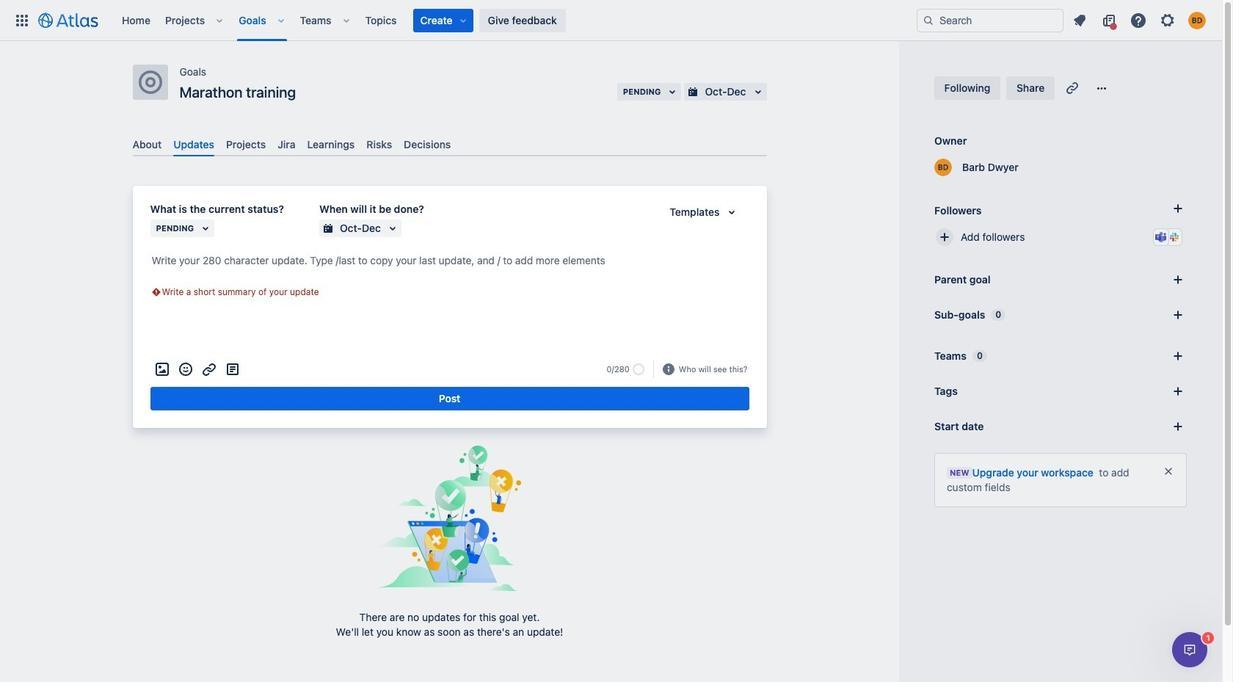 Task type: locate. For each thing, give the bounding box(es) containing it.
dialog
[[1173, 632, 1208, 667]]

tab list
[[127, 132, 773, 157]]

error image
[[150, 286, 162, 298]]

insert emoji image
[[177, 361, 194, 378]]

slack logo showing nan channels are connected to this goal image
[[1169, 231, 1181, 243]]

None search field
[[917, 8, 1064, 32]]

insert link image
[[200, 361, 218, 378]]

banner
[[0, 0, 1223, 41]]

add files, videos, or images image
[[153, 361, 171, 378]]

Search field
[[917, 8, 1064, 32]]



Task type: vqa. For each thing, say whether or not it's contained in the screenshot.
rightmost search
no



Task type: describe. For each thing, give the bounding box(es) containing it.
close banner image
[[1163, 466, 1175, 477]]

msteams logo showing  channels are connected to this goal image
[[1156, 231, 1168, 243]]

goal icon image
[[138, 70, 162, 94]]

add follower image
[[936, 228, 954, 246]]

top element
[[9, 0, 917, 41]]

add a follower image
[[1170, 200, 1187, 217]]

search image
[[923, 14, 935, 26]]

help image
[[1130, 11, 1148, 29]]

Main content area, start typing to enter text. text field
[[150, 252, 749, 275]]



